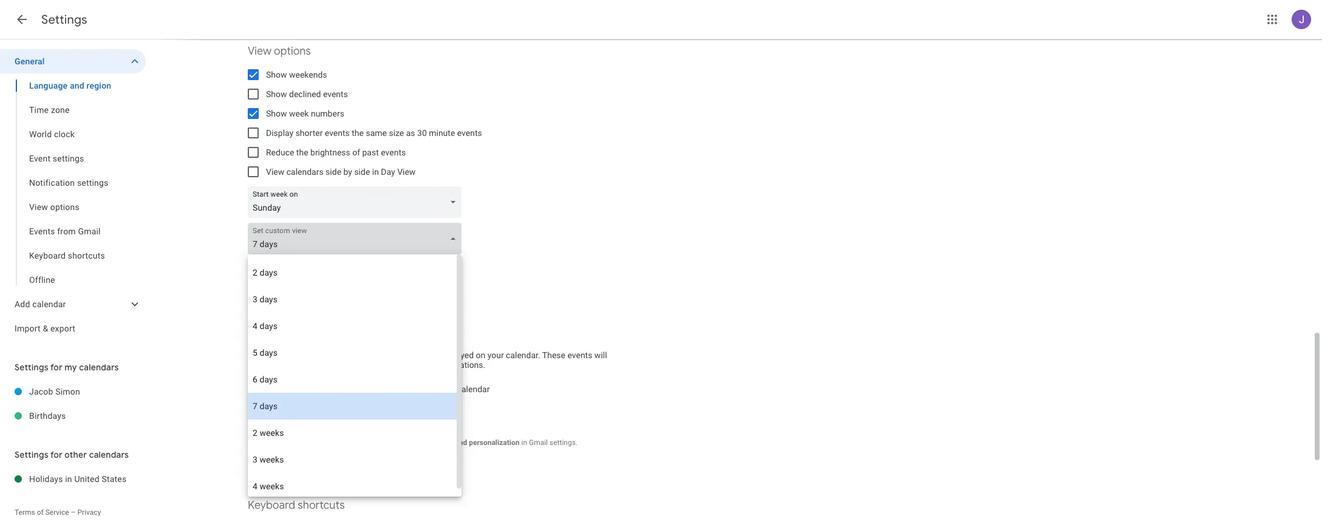 Task type: locate. For each thing, give the bounding box(es) containing it.
for for other
[[50, 450, 62, 461]]

birthdays link
[[29, 404, 146, 428]]

1 vertical spatial calendars
[[79, 362, 119, 373]]

1 vertical spatial of
[[323, 360, 331, 370]]

settings up jacob
[[15, 362, 48, 373]]

1 horizontal spatial and
[[399, 360, 413, 370]]

calendars for settings for other calendars
[[89, 450, 129, 461]]

of left 'past'
[[353, 148, 360, 157]]

0 horizontal spatial shortcuts
[[68, 251, 105, 261]]

declined
[[289, 89, 321, 99]]

and left 'region'
[[70, 81, 84, 91]]

1 horizontal spatial of
[[353, 148, 360, 157]]

learn more link
[[248, 447, 287, 457]]

0 vertical spatial shortcuts
[[68, 251, 105, 261]]

1 horizontal spatial view options
[[248, 44, 311, 58]]

view inside group
[[29, 202, 48, 212]]

for up jacob simon
[[50, 362, 62, 373]]

side
[[326, 167, 342, 177], [355, 167, 370, 177]]

keyboard shortcuts down events from gmail
[[29, 251, 105, 261]]

from up keep
[[283, 332, 307, 346]]

0 vertical spatial events
[[29, 227, 55, 236]]

2 vertical spatial and
[[455, 439, 467, 447]]

0 vertical spatial for
[[50, 362, 62, 373]]

show left weekends
[[266, 70, 287, 80]]

settings right the go back image
[[41, 12, 87, 27]]

0 horizontal spatial and
[[70, 81, 84, 91]]

settings for my calendars
[[15, 362, 119, 373]]

tree
[[0, 49, 146, 341]]

1 horizontal spatial keyboard shortcuts
[[248, 499, 345, 513]]

events up reduce the brightness of past events
[[325, 128, 350, 138]]

for
[[50, 362, 62, 373], [50, 450, 62, 461]]

view
[[248, 44, 272, 58], [266, 167, 285, 177], [398, 167, 416, 177], [29, 202, 48, 212]]

1 horizontal spatial other
[[415, 360, 435, 370]]

4 weeks option
[[248, 473, 457, 500]]

1 vertical spatial settings
[[15, 362, 48, 373]]

0 horizontal spatial keyboard shortcuts
[[29, 251, 105, 261]]

for up "holidays"
[[50, 450, 62, 461]]

minute
[[429, 128, 455, 138]]

world
[[29, 129, 52, 139]]

view options down notification
[[29, 202, 80, 212]]

keyboard inside group
[[29, 251, 66, 261]]

1 horizontal spatial calendar
[[457, 385, 490, 394]]

in
[[372, 167, 379, 177], [435, 385, 442, 394], [522, 439, 528, 447], [65, 475, 72, 484]]

1 horizontal spatial side
[[355, 167, 370, 177]]

view options up show weekends
[[248, 44, 311, 58]]

0 vertical spatial other
[[415, 360, 435, 370]]

zone
[[51, 105, 70, 115]]

export
[[50, 324, 75, 334]]

0 horizontal spatial from
[[57, 227, 76, 236]]

0 vertical spatial keyboard
[[29, 251, 66, 261]]

settings for settings for my calendars
[[15, 362, 48, 373]]

0 horizontal spatial view options
[[29, 202, 80, 212]]

can right help
[[272, 351, 286, 360]]

show
[[266, 70, 287, 80], [266, 89, 287, 99], [266, 109, 287, 119], [266, 385, 287, 394]]

1 show from the top
[[266, 70, 287, 80]]

keyboard shortcuts down more on the bottom of page
[[248, 499, 345, 513]]

shortcuts down events from gmail
[[68, 251, 105, 261]]

and inside events from gmail gmail can automatically create events that can be displayed on your calendar. these events will help you keep track of things like flights and other reservations.
[[399, 360, 413, 370]]

calendar.
[[506, 351, 541, 360]]

1 horizontal spatial events
[[248, 332, 281, 346]]

1 vertical spatial the
[[296, 148, 308, 157]]

can left the be
[[411, 351, 425, 360]]

from for events from gmail
[[57, 227, 76, 236]]

in left 'united'
[[65, 475, 72, 484]]

calendars
[[287, 167, 324, 177], [79, 362, 119, 373], [89, 450, 129, 461]]

other
[[415, 360, 435, 370], [65, 450, 87, 461]]

0 horizontal spatial by
[[344, 167, 352, 177]]

30
[[418, 128, 427, 138]]

options
[[274, 44, 311, 58], [50, 202, 80, 212]]

side down reduce the brightness of past events
[[326, 167, 342, 177]]

0 vertical spatial the
[[352, 128, 364, 138]]

notification
[[29, 178, 75, 188]]

2 vertical spatial calendars
[[89, 450, 129, 461]]

in right personalization
[[522, 439, 528, 447]]

1 vertical spatial keyboard
[[248, 499, 295, 513]]

for for my
[[50, 362, 62, 373]]

general
[[15, 57, 45, 66]]

of right track
[[323, 360, 331, 370]]

side down 'past'
[[355, 167, 370, 177]]

other up holidays in united states
[[65, 450, 87, 461]]

in inside "link"
[[65, 475, 72, 484]]

shortcuts down 3 weeks option
[[298, 499, 345, 513]]

2 for from the top
[[50, 450, 62, 461]]

show down you
[[266, 385, 287, 394]]

0 vertical spatial settings
[[53, 154, 84, 163]]

view down reduce
[[266, 167, 285, 177]]

events right minute
[[457, 128, 482, 138]]

gmail left settings.
[[529, 439, 548, 447]]

created
[[369, 385, 398, 394]]

view down notification
[[29, 202, 48, 212]]

general tree item
[[0, 49, 146, 74]]

settings up "holidays"
[[15, 450, 48, 461]]

my down reservations.
[[444, 385, 455, 394]]

can
[[272, 351, 286, 360], [411, 351, 425, 360]]

and
[[70, 81, 84, 91], [399, 360, 413, 370], [455, 439, 467, 447]]

0 horizontal spatial can
[[272, 351, 286, 360]]

settings up notification settings at the top
[[53, 154, 84, 163]]

the down the shorter
[[296, 148, 308, 157]]

view options
[[248, 44, 311, 58], [29, 202, 80, 212]]

keyboard
[[29, 251, 66, 261], [248, 499, 295, 513]]

1 horizontal spatial can
[[411, 351, 425, 360]]

settings.
[[550, 439, 578, 447]]

1 horizontal spatial my
[[444, 385, 455, 394]]

0 vertical spatial and
[[70, 81, 84, 91]]

and right "flights" at the left bottom of page
[[399, 360, 413, 370]]

event settings
[[29, 154, 84, 163]]

1 horizontal spatial by
[[400, 385, 409, 394]]

calendars down reduce
[[287, 167, 324, 177]]

show for show declined events
[[266, 89, 287, 99]]

0 horizontal spatial options
[[50, 202, 80, 212]]

the
[[352, 128, 364, 138], [296, 148, 308, 157]]

0 horizontal spatial of
[[323, 360, 331, 370]]

0 vertical spatial my
[[65, 362, 77, 373]]

0 horizontal spatial keyboard
[[29, 251, 66, 261]]

keep
[[282, 360, 300, 370]]

by right 'created' on the left of the page
[[400, 385, 409, 394]]

1 vertical spatial calendar
[[457, 385, 490, 394]]

events left "will"
[[568, 351, 593, 360]]

0 horizontal spatial the
[[296, 148, 308, 157]]

gmail down notification settings at the top
[[78, 227, 101, 236]]

and right features
[[455, 439, 467, 447]]

1 for from the top
[[50, 362, 62, 373]]

you
[[266, 360, 280, 370]]

by
[[344, 167, 352, 177], [400, 385, 409, 394]]

add calendar
[[15, 300, 66, 309]]

calendar down reservations.
[[457, 385, 490, 394]]

events for events from gmail
[[29, 227, 55, 236]]

settings
[[53, 154, 84, 163], [77, 178, 108, 188]]

show down show weekends
[[266, 89, 287, 99]]

events for events from gmail gmail can automatically create events that can be displayed on your calendar. these events will help you keep track of things like flights and other reservations.
[[248, 332, 281, 346]]

other right that
[[415, 360, 435, 370]]

1 horizontal spatial from
[[283, 332, 307, 346]]

by down reduce the brightness of past events
[[344, 167, 352, 177]]

2 show from the top
[[266, 89, 287, 99]]

from inside events from gmail gmail can automatically create events that can be displayed on your calendar. these events will help you keep track of things like flights and other reservations.
[[283, 332, 307, 346]]

1 vertical spatial for
[[50, 450, 62, 461]]

jacob
[[29, 387, 53, 397]]

events inside events from gmail gmail can automatically create events that can be displayed on your calendar. these events will help you keep track of things like flights and other reservations.
[[248, 332, 281, 346]]

1 vertical spatial view options
[[29, 202, 80, 212]]

my
[[65, 362, 77, 373], [444, 385, 455, 394]]

show up display
[[266, 109, 287, 119]]

1 vertical spatial other
[[65, 450, 87, 461]]

gmail
[[78, 227, 101, 236], [309, 332, 338, 346], [248, 351, 270, 360], [411, 385, 433, 394], [529, 439, 548, 447]]

0 vertical spatial of
[[353, 148, 360, 157]]

options up events from gmail
[[50, 202, 80, 212]]

calendar
[[32, 300, 66, 309], [457, 385, 490, 394]]

1 vertical spatial settings
[[77, 178, 108, 188]]

settings right notification
[[77, 178, 108, 188]]

my up jacob simon tree item
[[65, 362, 77, 373]]

from down notification settings at the top
[[57, 227, 76, 236]]

1 vertical spatial events
[[248, 332, 281, 346]]

gmail left keep
[[248, 351, 270, 360]]

jacob simon
[[29, 387, 80, 397]]

brightness
[[311, 148, 350, 157]]

0 vertical spatial options
[[274, 44, 311, 58]]

1 vertical spatial and
[[399, 360, 413, 370]]

2 vertical spatial settings
[[15, 450, 48, 461]]

1 vertical spatial from
[[283, 332, 307, 346]]

3 show from the top
[[266, 109, 287, 119]]

automatically left create
[[288, 351, 339, 360]]

None field
[[248, 187, 467, 218], [248, 223, 467, 255], [248, 187, 467, 218], [248, 223, 467, 255]]

view calendars side by side in day view
[[266, 167, 416, 177]]

the left same
[[352, 128, 364, 138]]

clock
[[54, 129, 75, 139]]

1 horizontal spatial the
[[352, 128, 364, 138]]

0 vertical spatial calendar
[[32, 300, 66, 309]]

0 horizontal spatial events
[[29, 227, 55, 236]]

from inside group
[[57, 227, 76, 236]]

0 vertical spatial keyboard shortcuts
[[29, 251, 105, 261]]

in left 'day'
[[372, 167, 379, 177]]

that
[[394, 351, 409, 360]]

events up 'offline'
[[29, 227, 55, 236]]

1 horizontal spatial options
[[274, 44, 311, 58]]

&
[[43, 324, 48, 334]]

show for show week numbers
[[266, 109, 287, 119]]

events left that
[[367, 351, 392, 360]]

display
[[266, 128, 294, 138]]

1 horizontal spatial keyboard
[[248, 499, 295, 513]]

0 horizontal spatial other
[[65, 450, 87, 461]]

settings
[[41, 12, 87, 27], [15, 362, 48, 373], [15, 450, 48, 461]]

day
[[381, 167, 395, 177]]

from
[[57, 227, 76, 236], [283, 332, 307, 346]]

events
[[323, 89, 348, 99], [325, 128, 350, 138], [457, 128, 482, 138], [381, 148, 406, 157], [367, 351, 392, 360], [568, 351, 593, 360], [289, 385, 314, 394]]

automatically down things
[[316, 385, 367, 394]]

calendars up states
[[89, 450, 129, 461]]

keyboard down learn more link
[[248, 499, 295, 513]]

keyboard up 'offline'
[[29, 251, 66, 261]]

help
[[248, 360, 264, 370]]

events from gmail gmail can automatically create events that can be displayed on your calendar. these events will help you keep track of things like flights and other reservations.
[[248, 332, 607, 370]]

settings heading
[[41, 12, 87, 27]]

in inside smart features and personalization in gmail settings. learn more
[[522, 439, 528, 447]]

keyboard shortcuts inside group
[[29, 251, 105, 261]]

calendar up '&'
[[32, 300, 66, 309]]

0 vertical spatial view options
[[248, 44, 311, 58]]

calendars up jacob simon tree item
[[79, 362, 119, 373]]

events up help
[[248, 332, 281, 346]]

group containing language and region
[[0, 74, 146, 292]]

2 horizontal spatial and
[[455, 439, 467, 447]]

0 vertical spatial settings
[[41, 12, 87, 27]]

options up show weekends
[[274, 44, 311, 58]]

same
[[366, 128, 387, 138]]

0 vertical spatial automatically
[[288, 351, 339, 360]]

show events automatically created by gmail in my calendar
[[266, 385, 490, 394]]

holidays in united states
[[29, 475, 127, 484]]

1 vertical spatial automatically
[[316, 385, 367, 394]]

4 show from the top
[[266, 385, 287, 394]]

0 vertical spatial by
[[344, 167, 352, 177]]

1 vertical spatial options
[[50, 202, 80, 212]]

0 horizontal spatial side
[[326, 167, 342, 177]]

of
[[353, 148, 360, 157], [323, 360, 331, 370]]

will
[[595, 351, 607, 360]]

0 vertical spatial from
[[57, 227, 76, 236]]

group
[[0, 74, 146, 292]]

states
[[102, 475, 127, 484]]

events
[[29, 227, 55, 236], [248, 332, 281, 346]]

1 vertical spatial shortcuts
[[298, 499, 345, 513]]

shortcuts
[[68, 251, 105, 261], [298, 499, 345, 513]]

import
[[15, 324, 41, 334]]

like
[[358, 360, 371, 370]]

shorter
[[296, 128, 323, 138]]

automatically inside events from gmail gmail can automatically create events that can be displayed on your calendar. these events will help you keep track of things like flights and other reservations.
[[288, 351, 339, 360]]



Task type: vqa. For each thing, say whether or not it's contained in the screenshot.
the religious on the left of the page
no



Task type: describe. For each thing, give the bounding box(es) containing it.
in down reservations.
[[435, 385, 442, 394]]

flights
[[373, 360, 397, 370]]

gmail inside smart features and personalization in gmail settings. learn more
[[529, 439, 548, 447]]

other inside events from gmail gmail can automatically create events that can be displayed on your calendar. these events will help you keep track of things like flights and other reservations.
[[415, 360, 435, 370]]

features
[[426, 439, 454, 447]]

and inside group
[[70, 81, 84, 91]]

calendars for settings for my calendars
[[79, 362, 119, 373]]

shortcuts inside group
[[68, 251, 105, 261]]

offline
[[29, 275, 55, 285]]

2 side from the left
[[355, 167, 370, 177]]

notification settings
[[29, 178, 108, 188]]

smart
[[404, 439, 424, 447]]

past
[[362, 148, 379, 157]]

jacob simon tree item
[[0, 380, 146, 404]]

personalization
[[469, 439, 520, 447]]

2 days option
[[248, 259, 457, 286]]

and inside smart features and personalization in gmail settings. learn more
[[455, 439, 467, 447]]

1 vertical spatial by
[[400, 385, 409, 394]]

holidays
[[29, 475, 63, 484]]

learn
[[248, 447, 267, 457]]

united
[[74, 475, 100, 484]]

4 days option
[[248, 313, 457, 340]]

things
[[333, 360, 356, 370]]

settings for my calendars tree
[[0, 380, 146, 428]]

events from gmail
[[29, 227, 101, 236]]

holidays in united states tree item
[[0, 467, 146, 492]]

reduce
[[266, 148, 294, 157]]

create
[[341, 351, 365, 360]]

view options inside group
[[29, 202, 80, 212]]

3 days option
[[248, 286, 457, 313]]

on
[[476, 351, 486, 360]]

your
[[488, 351, 504, 360]]

world clock
[[29, 129, 75, 139]]

1 side from the left
[[326, 167, 342, 177]]

weekends
[[289, 70, 327, 80]]

1 can from the left
[[272, 351, 286, 360]]

show declined events
[[266, 89, 348, 99]]

language
[[29, 81, 68, 91]]

settings for settings for other calendars
[[15, 450, 48, 461]]

be
[[427, 351, 436, 360]]

settings for settings
[[41, 12, 87, 27]]

region
[[87, 81, 111, 91]]

events down track
[[289, 385, 314, 394]]

reservations.
[[437, 360, 486, 370]]

week
[[289, 109, 309, 119]]

2 weeks option
[[248, 420, 457, 447]]

smart features and personalization in gmail settings. learn more
[[248, 439, 578, 457]]

of inside events from gmail gmail can automatically create events that can be displayed on your calendar. these events will help you keep track of things like flights and other reservations.
[[323, 360, 331, 370]]

7 days option
[[248, 393, 457, 420]]

show for show weekends
[[266, 70, 287, 80]]

gmail down the be
[[411, 385, 433, 394]]

settings for other calendars
[[15, 450, 129, 461]]

birthdays tree item
[[0, 404, 146, 428]]

numbers
[[311, 109, 344, 119]]

track
[[302, 360, 321, 370]]

show week numbers
[[266, 109, 344, 119]]

import & export
[[15, 324, 75, 334]]

these
[[543, 351, 566, 360]]

tree containing general
[[0, 49, 146, 341]]

language and region
[[29, 81, 111, 91]]

display shorter events the same size as 30 minute events
[[266, 128, 482, 138]]

more
[[269, 447, 287, 457]]

go back image
[[15, 12, 29, 27]]

events up numbers
[[323, 89, 348, 99]]

reduce the brightness of past events
[[266, 148, 406, 157]]

displayed
[[438, 351, 474, 360]]

add
[[15, 300, 30, 309]]

size
[[389, 128, 404, 138]]

gmail up track
[[309, 332, 338, 346]]

event
[[29, 154, 51, 163]]

show weekends
[[266, 70, 327, 80]]

view right 'day'
[[398, 167, 416, 177]]

6 days option
[[248, 366, 457, 393]]

from for events from gmail gmail can automatically create events that can be displayed on your calendar. these events will help you keep track of things like flights and other reservations.
[[283, 332, 307, 346]]

as
[[406, 128, 415, 138]]

time zone
[[29, 105, 70, 115]]

time
[[29, 105, 49, 115]]

birthdays
[[29, 411, 66, 421]]

2 can from the left
[[411, 351, 425, 360]]

set custom view list box
[[248, 255, 457, 505]]

0 horizontal spatial my
[[65, 362, 77, 373]]

3 weeks option
[[248, 447, 457, 473]]

settings for event settings
[[53, 154, 84, 163]]

1 vertical spatial keyboard shortcuts
[[248, 499, 345, 513]]

0 horizontal spatial calendar
[[32, 300, 66, 309]]

simon
[[55, 387, 80, 397]]

show for show events automatically created by gmail in my calendar
[[266, 385, 287, 394]]

events down size
[[381, 148, 406, 157]]

holidays in united states link
[[29, 467, 146, 492]]

view up show weekends
[[248, 44, 272, 58]]

settings for notification settings
[[77, 178, 108, 188]]

5 days option
[[248, 340, 457, 366]]

0 vertical spatial calendars
[[287, 167, 324, 177]]

1 vertical spatial my
[[444, 385, 455, 394]]

1 horizontal spatial shortcuts
[[298, 499, 345, 513]]



